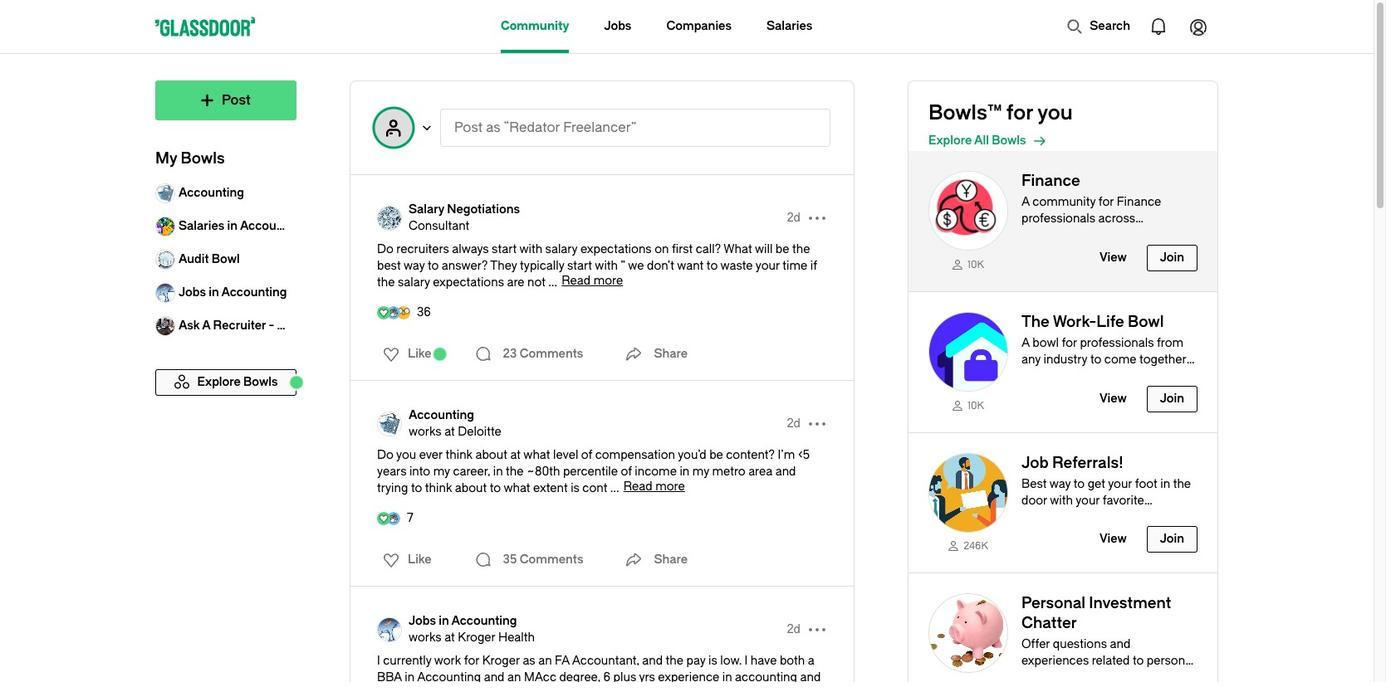 Task type: locate. For each thing, give the bounding box(es) containing it.
kroger up the work
[[458, 631, 495, 645]]

0 vertical spatial accounting link
[[155, 177, 296, 210]]

in up the work
[[439, 615, 449, 629]]

income
[[635, 465, 677, 479]]

of left work-
[[1089, 386, 1100, 400]]

0 vertical spatial read
[[562, 274, 591, 288]]

rections list menu down 7
[[373, 547, 437, 574]]

way
[[404, 259, 425, 273]]

image for bowl image down explore all bowls
[[929, 171, 1008, 251]]

to down call?
[[707, 259, 718, 273]]

bowls right my
[[181, 149, 225, 168]]

1 vertical spatial as
[[523, 654, 535, 669]]

2 10k from the top
[[968, 400, 984, 412]]

1 horizontal spatial accounting link
[[409, 408, 501, 424]]

0 vertical spatial image for post author image
[[377, 206, 402, 231]]

do up years
[[377, 448, 394, 463]]

finance
[[1022, 671, 1063, 683]]

to inside personal investment chatter offer questions and experiences related to personal finance and investments
[[1133, 655, 1144, 669]]

jobs
[[604, 19, 632, 33], [179, 286, 206, 300], [409, 615, 436, 629]]

image for post author image for jobs
[[377, 618, 402, 643]]

0 horizontal spatial be
[[709, 448, 723, 463]]

degree,
[[559, 671, 601, 683]]

1 horizontal spatial my
[[692, 465, 709, 479]]

jobs left companies
[[604, 19, 632, 33]]

1 horizontal spatial more
[[655, 480, 685, 494]]

jobs inside 'jobs in accounting works at kroger health'
[[409, 615, 436, 629]]

companies
[[1022, 228, 1083, 243]]

2 share from the top
[[654, 553, 688, 567]]

1 horizontal spatial expectations
[[580, 243, 652, 257]]

1 horizontal spatial i
[[745, 654, 748, 669]]

i
[[377, 654, 380, 669], [745, 654, 748, 669]]

for right the work
[[464, 654, 479, 669]]

with
[[519, 243, 542, 257], [595, 259, 618, 273]]

accounting inside 'jobs in accounting works at kroger health'
[[451, 615, 517, 629]]

and down experiences
[[1066, 671, 1086, 683]]

2 image for post author image from the top
[[377, 412, 402, 437]]

in down currently
[[405, 671, 415, 683]]

toogle identity image
[[374, 108, 414, 148]]

share inside dropdown button
[[654, 553, 688, 567]]

ask a recruiter - accounting link
[[155, 310, 342, 343]]

do recruiters always start with salary expectations on first call? what will be the best way to answer? they typically start with " we don't want to waste your time if the salary expectations are not  ...
[[377, 243, 817, 290]]

experience
[[658, 671, 719, 683]]

jobs down audit
[[179, 286, 206, 300]]

1 10k link from the top
[[929, 257, 1008, 271]]

1 vertical spatial do
[[377, 448, 394, 463]]

like down 7
[[408, 553, 432, 567]]

10k link for finance
[[929, 257, 1008, 271]]

0 vertical spatial of
[[1089, 386, 1100, 400]]

0 vertical spatial share
[[654, 347, 688, 361]]

professionals down community
[[1022, 212, 1096, 226]]

0 vertical spatial 10k
[[968, 259, 984, 271]]

1 horizontal spatial is
[[708, 654, 717, 669]]

post as "redator freelancer" button
[[440, 109, 831, 147]]

life
[[1096, 313, 1124, 331]]

and inside the work-life bowl a bowl for professionals from any industry to come together and discuss the day-to-day happenings of work-life.
[[1022, 369, 1042, 384]]

2 10k link from the top
[[929, 398, 1008, 412]]

and down any
[[1022, 369, 1042, 384]]

0 vertical spatial finance
[[1022, 172, 1080, 190]]

rections list menu down '36'
[[373, 341, 437, 368]]

for up across
[[1099, 195, 1114, 209]]

you
[[1038, 101, 1073, 125], [396, 448, 416, 463]]

accounting link up salaries in accounting
[[155, 177, 296, 210]]

<5
[[798, 448, 810, 463]]

10k for the
[[968, 400, 984, 412]]

1 vertical spatial with
[[595, 259, 618, 273]]

salary down way
[[398, 276, 430, 290]]

currently
[[383, 654, 432, 669]]

jobs up currently
[[409, 615, 436, 629]]

the up the time
[[792, 243, 810, 257]]

1 vertical spatial bowls
[[181, 149, 225, 168]]

the left day-
[[1090, 369, 1108, 384]]

bowl up from
[[1128, 313, 1164, 331]]

start up they
[[492, 243, 517, 257]]

be up 'metro'
[[709, 448, 723, 463]]

salary up typically
[[545, 243, 578, 257]]

like
[[408, 347, 432, 361], [408, 553, 432, 567]]

a left community
[[1022, 195, 1030, 209]]

1 image for bowl image from the top
[[929, 171, 1008, 251]]

and up related
[[1110, 638, 1131, 652]]

1 vertical spatial share
[[654, 553, 688, 567]]

read more down the "
[[562, 274, 623, 288]]

1 vertical spatial bowl
[[1128, 313, 1164, 331]]

read more button down the "
[[562, 274, 623, 288]]

accounting up health at the bottom
[[451, 615, 517, 629]]

a inside ask a recruiter - accounting link
[[202, 319, 210, 333]]

in down audit bowl
[[209, 286, 219, 300]]

of
[[1089, 386, 1100, 400], [581, 448, 592, 463], [621, 465, 632, 479]]

the up experience at the bottom
[[666, 654, 684, 669]]

1 vertical spatial at
[[510, 448, 521, 463]]

1 image for post author image from the top
[[377, 206, 402, 231]]

at left deloitte on the bottom left of the page
[[444, 425, 455, 439]]

jobs in accounting link up the work
[[409, 614, 535, 630]]

about up career,
[[475, 448, 507, 463]]

across
[[1098, 212, 1135, 226]]

2 2d link from the top
[[787, 416, 801, 433]]

more for income
[[655, 480, 685, 494]]

share inside popup button
[[654, 347, 688, 361]]

1 horizontal spatial ...
[[610, 482, 619, 496]]

level
[[553, 448, 578, 463]]

image for bowl image left "offer"
[[929, 594, 1008, 674]]

1 vertical spatial of
[[581, 448, 592, 463]]

work
[[434, 654, 461, 669]]

10k link
[[929, 257, 1008, 271], [929, 398, 1008, 412]]

explore
[[929, 134, 972, 148]]

1 vertical spatial 10k
[[968, 400, 984, 412]]

2 2d from the top
[[787, 417, 801, 431]]

246k link
[[929, 539, 1008, 553]]

kroger inside 'jobs in accounting works at kroger health'
[[458, 631, 495, 645]]

1 horizontal spatial read
[[623, 480, 653, 494]]

about
[[475, 448, 507, 463], [455, 482, 487, 496]]

image for bowl image left any
[[929, 312, 1008, 392]]

1 horizontal spatial start
[[567, 259, 592, 273]]

jobs for jobs in accounting works at kroger health
[[409, 615, 436, 629]]

0 horizontal spatial you
[[396, 448, 416, 463]]

a inside 'finance a community for finance professionals across companies'
[[1022, 195, 1030, 209]]

i up bba
[[377, 654, 380, 669]]

in right career,
[[493, 465, 503, 479]]

1 comments from the top
[[520, 347, 583, 361]]

accounting link
[[155, 177, 296, 210], [409, 408, 501, 424]]

0 horizontal spatial salary
[[398, 276, 430, 290]]

0 vertical spatial read more button
[[562, 274, 623, 288]]

2d link
[[787, 210, 801, 227], [787, 416, 801, 433], [787, 622, 801, 639]]

accounting up ask a recruiter - accounting
[[221, 286, 287, 300]]

macc
[[524, 671, 556, 683]]

salary negotiations link
[[409, 202, 520, 218]]

image for bowl image for finance
[[929, 171, 1008, 251]]

at
[[444, 425, 455, 439], [510, 448, 521, 463], [444, 631, 455, 645]]

1 horizontal spatial bowls
[[992, 134, 1026, 148]]

... inside the do recruiters always start with salary expectations on first call? what will be the best way to answer? they typically start with " we don't want to waste your time if the salary expectations are not  ...
[[548, 276, 557, 290]]

1 2d from the top
[[787, 211, 801, 225]]

0 horizontal spatial of
[[581, 448, 592, 463]]

recruiters
[[396, 243, 449, 257]]

1 horizontal spatial finance
[[1117, 195, 1161, 209]]

extent
[[533, 482, 568, 496]]

search button
[[1058, 10, 1139, 43]]

think up career,
[[446, 448, 473, 463]]

is inside i currently work for kroger as an fa accountant, and the pay is low. i have both a bba in accounting and an macc degree, 6 plus yrs experience in accounting an
[[708, 654, 717, 669]]

investment
[[1089, 595, 1171, 613]]

1 vertical spatial 2d
[[787, 417, 801, 431]]

4 image for bowl image from the top
[[929, 594, 1008, 674]]

do inside do you ever think about at what level of compensation you'd be content? i'm <5 years into my career, in the ~80th percentile of income in my metro area and trying to think about to what extent is cont ...
[[377, 448, 394, 463]]

rections list menu
[[373, 341, 437, 368], [373, 547, 437, 574]]

2d up the i'm
[[787, 417, 801, 431]]

2 vertical spatial a
[[1022, 336, 1030, 350]]

professionals up come
[[1080, 336, 1154, 350]]

i right low.
[[745, 654, 748, 669]]

0 vertical spatial works
[[409, 425, 442, 439]]

about down career,
[[455, 482, 487, 496]]

2 vertical spatial of
[[621, 465, 632, 479]]

search
[[1090, 19, 1130, 33]]

an left macc
[[507, 671, 521, 683]]

read more button down income
[[623, 480, 685, 494]]

1 share from the top
[[654, 347, 688, 361]]

0 vertical spatial is
[[571, 482, 580, 496]]

2d up the time
[[787, 211, 801, 225]]

jobs for jobs in accounting
[[179, 286, 206, 300]]

1 vertical spatial read more
[[623, 480, 685, 494]]

is left cont
[[571, 482, 580, 496]]

image for bowl image
[[929, 171, 1008, 251], [929, 312, 1008, 392], [929, 453, 1008, 533], [929, 594, 1008, 674]]

if
[[810, 259, 817, 273]]

day-
[[1110, 369, 1135, 384]]

0 vertical spatial jobs in accounting link
[[155, 277, 296, 310]]

2 works from the top
[[409, 631, 442, 645]]

together
[[1140, 353, 1186, 367]]

to up investments
[[1133, 655, 1144, 669]]

to inside the work-life bowl a bowl for professionals from any industry to come together and discuss the day-to-day happenings of work-life.
[[1090, 353, 1102, 367]]

companies
[[666, 19, 732, 33]]

for up explore all bowls
[[1006, 101, 1033, 125]]

3 2d link from the top
[[787, 622, 801, 639]]

what up ~80th
[[523, 448, 550, 463]]

salaries for salaries in accounting
[[179, 219, 225, 233]]

community link
[[501, 0, 569, 53]]

questions
[[1053, 638, 1107, 652]]

in down low.
[[722, 671, 732, 683]]

read more button for we
[[562, 274, 623, 288]]

...
[[548, 276, 557, 290], [610, 482, 619, 496]]

content?
[[726, 448, 775, 463]]

consultant
[[409, 219, 470, 233]]

1 10k from the top
[[968, 259, 984, 271]]

be right will
[[776, 243, 789, 257]]

0 horizontal spatial ...
[[548, 276, 557, 290]]

plus
[[613, 671, 636, 683]]

1 vertical spatial kroger
[[482, 654, 520, 669]]

0 horizontal spatial my
[[433, 465, 450, 479]]

~80th
[[527, 465, 560, 479]]

an up macc
[[538, 654, 552, 669]]

salaries inside salaries in accounting link
[[179, 219, 225, 233]]

for inside 'finance a community for finance professionals across companies'
[[1099, 195, 1114, 209]]

and inside do you ever think about at what level of compensation you'd be content? i'm <5 years into my career, in the ~80th percentile of income in my metro area and trying to think about to what extent is cont ...
[[775, 465, 796, 479]]

0 horizontal spatial jobs
[[179, 286, 206, 300]]

image for post author image up currently
[[377, 618, 402, 643]]

bowls
[[992, 134, 1026, 148], [181, 149, 225, 168]]

share for don't
[[654, 347, 688, 361]]

1 vertical spatial like
[[408, 553, 432, 567]]

1 vertical spatial salary
[[398, 276, 430, 290]]

the inside do you ever think about at what level of compensation you'd be content? i'm <5 years into my career, in the ~80th percentile of income in my metro area and trying to think about to what extent is cont ...
[[506, 465, 524, 479]]

0 vertical spatial comments
[[520, 347, 583, 361]]

2 vertical spatial image for post author image
[[377, 618, 402, 643]]

1 works from the top
[[409, 425, 442, 439]]

1 rections list menu from the top
[[373, 341, 437, 368]]

1 horizontal spatial bowl
[[1128, 313, 1164, 331]]

1 vertical spatial image for post author image
[[377, 412, 402, 437]]

works inside accounting works at deloitte
[[409, 425, 442, 439]]

works inside 'jobs in accounting works at kroger health'
[[409, 631, 442, 645]]

2 do from the top
[[377, 448, 394, 463]]

1 vertical spatial jobs in accounting link
[[409, 614, 535, 630]]

1 vertical spatial think
[[425, 482, 452, 496]]

1 vertical spatial 10k link
[[929, 398, 1008, 412]]

for up industry
[[1062, 336, 1077, 350]]

is right pay
[[708, 654, 717, 669]]

my bowls
[[155, 149, 225, 168]]

2d up both
[[787, 623, 801, 637]]

0 vertical spatial what
[[523, 448, 550, 463]]

1 vertical spatial you
[[396, 448, 416, 463]]

accounting
[[735, 671, 797, 683]]

as
[[486, 120, 501, 135], [523, 654, 535, 669]]

as inside button
[[486, 120, 501, 135]]

1 i from the left
[[377, 654, 380, 669]]

0 vertical spatial as
[[486, 120, 501, 135]]

expectations up the "
[[580, 243, 652, 257]]

referrals!
[[1052, 454, 1124, 472]]

and up yrs
[[642, 654, 663, 669]]

23 comments
[[503, 347, 583, 361]]

1 vertical spatial comments
[[520, 553, 583, 567]]

1 horizontal spatial jobs in accounting link
[[409, 614, 535, 630]]

salaries
[[767, 19, 813, 33], [179, 219, 225, 233]]

1 vertical spatial 2d link
[[787, 416, 801, 433]]

0 vertical spatial do
[[377, 243, 394, 257]]

my down ever
[[433, 465, 450, 479]]

0 vertical spatial like
[[408, 347, 432, 361]]

... right "not"
[[548, 276, 557, 290]]

2 horizontal spatial of
[[1089, 386, 1100, 400]]

0 horizontal spatial read
[[562, 274, 591, 288]]

image for post author image
[[377, 206, 402, 231], [377, 412, 402, 437], [377, 618, 402, 643]]

read down income
[[623, 480, 653, 494]]

read more down income
[[623, 480, 685, 494]]

cont
[[582, 482, 607, 496]]

read for percentile
[[623, 480, 653, 494]]

1 horizontal spatial jobs
[[409, 615, 436, 629]]

2d link for the
[[787, 210, 801, 227]]

2 comments from the top
[[520, 553, 583, 567]]

1 do from the top
[[377, 243, 394, 257]]

accounting works at deloitte
[[409, 409, 501, 439]]

as right post
[[486, 120, 501, 135]]

any
[[1022, 353, 1041, 367]]

a up any
[[1022, 336, 1030, 350]]

3 image for bowl image from the top
[[929, 453, 1008, 533]]

1 horizontal spatial as
[[523, 654, 535, 669]]

0 vertical spatial more
[[594, 274, 623, 288]]

1 horizontal spatial with
[[595, 259, 618, 273]]

1 2d link from the top
[[787, 210, 801, 227]]

at up the work
[[444, 631, 455, 645]]

finance up across
[[1117, 195, 1161, 209]]

image for post author image up years
[[377, 412, 402, 437]]

read down typically
[[562, 274, 591, 288]]

you up into
[[396, 448, 416, 463]]

and down the i'm
[[775, 465, 796, 479]]

and down health at the bottom
[[484, 671, 505, 683]]

ask a recruiter - accounting
[[179, 319, 342, 333]]

salaries in accounting link
[[155, 210, 305, 243]]

1 my from the left
[[433, 465, 450, 479]]

1 vertical spatial expectations
[[433, 276, 504, 290]]

years
[[377, 465, 407, 479]]

1 vertical spatial read
[[623, 480, 653, 494]]

my down you'd
[[692, 465, 709, 479]]

2 my from the left
[[692, 465, 709, 479]]

0 vertical spatial 2d
[[787, 211, 801, 225]]

0 vertical spatial professionals
[[1022, 212, 1096, 226]]

at inside 'jobs in accounting works at kroger health'
[[444, 631, 455, 645]]

do inside the do recruiters always start with salary expectations on first call? what will be the best way to answer? they typically start with " we don't want to waste your time if the salary expectations are not  ...
[[377, 243, 394, 257]]

3 image for post author image from the top
[[377, 618, 402, 643]]

0 vertical spatial at
[[444, 425, 455, 439]]

1 vertical spatial jobs
[[179, 286, 206, 300]]

... right cont
[[610, 482, 619, 496]]

start right typically
[[567, 259, 592, 273]]

the
[[1022, 313, 1050, 331]]

pay
[[686, 654, 706, 669]]

works up ever
[[409, 425, 442, 439]]

1 vertical spatial rections list menu
[[373, 547, 437, 574]]

in inside 'jobs in accounting works at kroger health'
[[439, 615, 449, 629]]

do up best
[[377, 243, 394, 257]]

accounting link up deloitte on the bottom left of the page
[[409, 408, 501, 424]]

kroger
[[458, 631, 495, 645], [482, 654, 520, 669]]

0 horizontal spatial more
[[594, 274, 623, 288]]

a right "ask"
[[202, 319, 210, 333]]

at inside do you ever think about at what level of compensation you'd be content? i'm <5 years into my career, in the ~80th percentile of income in my metro area and trying to think about to what extent is cont ...
[[510, 448, 521, 463]]

call?
[[696, 243, 721, 257]]

and
[[1022, 369, 1042, 384], [775, 465, 796, 479], [1110, 638, 1131, 652], [642, 654, 663, 669], [484, 671, 505, 683], [1066, 671, 1086, 683]]

professionals
[[1022, 212, 1096, 226], [1080, 336, 1154, 350]]

think down into
[[425, 482, 452, 496]]

1 vertical spatial a
[[202, 319, 210, 333]]

a for finance
[[1022, 195, 1030, 209]]

like down '36'
[[408, 347, 432, 361]]

35 comments button
[[470, 544, 588, 577]]

as up macc
[[523, 654, 535, 669]]

0 vertical spatial salaries
[[767, 19, 813, 33]]

of up percentile
[[581, 448, 592, 463]]

in up audit bowl link
[[227, 219, 238, 233]]

2 vertical spatial at
[[444, 631, 455, 645]]

0 vertical spatial salary
[[545, 243, 578, 257]]

1 vertical spatial works
[[409, 631, 442, 645]]

low.
[[720, 654, 742, 669]]

0 horizontal spatial i
[[377, 654, 380, 669]]

to left come
[[1090, 353, 1102, 367]]

bowls right all
[[992, 134, 1026, 148]]

0 vertical spatial an
[[538, 654, 552, 669]]

2d link up the i'm
[[787, 416, 801, 433]]

negotiations
[[447, 203, 520, 217]]

2 image for bowl image from the top
[[929, 312, 1008, 392]]

0 vertical spatial you
[[1038, 101, 1073, 125]]

1 horizontal spatial an
[[538, 654, 552, 669]]

in inside jobs in accounting link
[[209, 286, 219, 300]]

read more
[[562, 274, 623, 288], [623, 480, 685, 494]]

comments right 35
[[520, 553, 583, 567]]

of down compensation
[[621, 465, 632, 479]]

1 horizontal spatial be
[[776, 243, 789, 257]]

0 vertical spatial expectations
[[580, 243, 652, 257]]

comments for 23 comments
[[520, 347, 583, 361]]

have
[[751, 654, 777, 669]]

1 vertical spatial more
[[655, 480, 685, 494]]

0 vertical spatial jobs
[[604, 19, 632, 33]]

2d for i'm
[[787, 417, 801, 431]]

0 vertical spatial bowl
[[212, 252, 240, 267]]

salary negotiations consultant
[[409, 203, 520, 233]]

share button
[[621, 338, 688, 371]]

0 vertical spatial a
[[1022, 195, 1030, 209]]

comments right 23 on the left of the page
[[520, 347, 583, 361]]

the left ~80th
[[506, 465, 524, 479]]

want
[[677, 259, 704, 273]]



Task type: describe. For each thing, give the bounding box(es) containing it.
to down career,
[[490, 482, 501, 496]]

into
[[409, 465, 430, 479]]

waste
[[720, 259, 753, 273]]

percentile
[[563, 465, 618, 479]]

not
[[527, 276, 546, 290]]

in down you'd
[[680, 465, 690, 479]]

the inside i currently work for kroger as an fa accountant, and the pay is low. i have both a bba in accounting and an macc degree, 6 plus yrs experience in accounting an
[[666, 654, 684, 669]]

to right way
[[428, 259, 439, 273]]

3 2d from the top
[[787, 623, 801, 637]]

salaries in accounting
[[179, 219, 305, 233]]

salaries for salaries
[[767, 19, 813, 33]]

0 horizontal spatial jobs in accounting link
[[155, 277, 296, 310]]

do you ever think about at what level of compensation you'd be content? i'm <5 years into my career, in the ~80th percentile of income in my metro area and trying to think about to what extent is cont ...
[[377, 448, 810, 496]]

fa
[[555, 654, 570, 669]]

job
[[1022, 454, 1049, 472]]

2d for the
[[787, 211, 801, 225]]

to down into
[[411, 482, 422, 496]]

offer
[[1022, 638, 1050, 652]]

image for bowl image for the work-life bowl
[[929, 312, 1008, 392]]

accounting right -
[[277, 319, 342, 333]]

finance a community for finance professionals across companies
[[1022, 172, 1161, 243]]

0 horizontal spatial with
[[519, 243, 542, 257]]

time
[[783, 259, 808, 273]]

typically
[[520, 259, 564, 273]]

1 vertical spatial finance
[[1117, 195, 1161, 209]]

1 vertical spatial what
[[504, 482, 530, 496]]

-
[[269, 319, 274, 333]]

0 horizontal spatial start
[[492, 243, 517, 257]]

day
[[1152, 369, 1171, 384]]

23
[[503, 347, 517, 361]]

be inside the do recruiters always start with salary expectations on first call? what will be the best way to answer? they typically start with " we don't want to waste your time if the salary expectations are not  ...
[[776, 243, 789, 257]]

salaries link
[[767, 0, 813, 53]]

kroger inside i currently work for kroger as an fa accountant, and the pay is low. i have both a bba in accounting and an macc degree, 6 plus yrs experience in accounting an
[[482, 654, 520, 669]]

post as "redator freelancer"
[[454, 120, 636, 135]]

accounting inside i currently work for kroger as an fa accountant, and the pay is low. i have both a bba in accounting and an macc degree, 6 plus yrs experience in accounting an
[[417, 671, 481, 683]]

0 horizontal spatial an
[[507, 671, 521, 683]]

experiences
[[1022, 655, 1089, 669]]

explore all bowls
[[929, 134, 1026, 148]]

metro
[[712, 465, 746, 479]]

discuss
[[1045, 369, 1087, 384]]

be inside do you ever think about at what level of compensation you'd be content? i'm <5 years into my career, in the ~80th percentile of income in my metro area and trying to think about to what extent is cont ...
[[709, 448, 723, 463]]

both
[[780, 654, 805, 669]]

1 like from the top
[[408, 347, 432, 361]]

the work-life bowl a bowl for professionals from any industry to come together and discuss the day-to-day happenings of work-life.
[[1022, 313, 1186, 400]]

35
[[503, 553, 517, 567]]

accounting inside accounting works at deloitte
[[409, 409, 474, 423]]

bowls™
[[929, 101, 1002, 125]]

... inside do you ever think about at what level of compensation you'd be content? i'm <5 years into my career, in the ~80th percentile of income in my metro area and trying to think about to what extent is cont ...
[[610, 482, 619, 496]]

from
[[1157, 336, 1184, 350]]

compensation
[[595, 448, 675, 463]]

1 horizontal spatial you
[[1038, 101, 1073, 125]]

0 vertical spatial about
[[475, 448, 507, 463]]

audit
[[179, 252, 209, 267]]

your
[[756, 259, 780, 273]]

professionals inside 'finance a community for finance professionals across companies'
[[1022, 212, 1096, 226]]

they
[[490, 259, 517, 273]]

are
[[507, 276, 525, 290]]

read for "
[[562, 274, 591, 288]]

my
[[155, 149, 177, 168]]

i'm
[[778, 448, 795, 463]]

career,
[[453, 465, 490, 479]]

don't
[[647, 259, 674, 273]]

0 horizontal spatial expectations
[[433, 276, 504, 290]]

jobs in accounting works at kroger health
[[409, 615, 535, 645]]

personal
[[1147, 655, 1195, 669]]

job referrals!
[[1022, 454, 1124, 472]]

2 like from the top
[[408, 553, 432, 567]]

professionals inside the work-life bowl a bowl for professionals from any industry to come together and discuss the day-to-day happenings of work-life.
[[1080, 336, 1154, 350]]

of inside the work-life bowl a bowl for professionals from any industry to come together and discuss the day-to-day happenings of work-life.
[[1089, 386, 1100, 400]]

more for don't
[[594, 274, 623, 288]]

36
[[417, 306, 431, 320]]

1 vertical spatial start
[[567, 259, 592, 273]]

share for income
[[654, 553, 688, 567]]

is inside do you ever think about at what level of compensation you'd be content? i'm <5 years into my career, in the ~80th percentile of income in my metro area and trying to think about to what extent is cont ...
[[571, 482, 580, 496]]

10k for finance
[[968, 259, 984, 271]]

jobs in accounting
[[179, 286, 287, 300]]

ask
[[179, 319, 200, 333]]

do for do recruiters always start with salary expectations on first call? what will be the best way to answer? they typically start with " we don't want to waste your time if the salary expectations are not  ...
[[377, 243, 394, 257]]

10k link for the
[[929, 398, 1008, 412]]

explore all bowls link
[[929, 131, 1218, 151]]

"
[[621, 259, 625, 273]]

2 rections list menu from the top
[[373, 547, 437, 574]]

what
[[724, 243, 752, 257]]

freelancer"
[[563, 120, 636, 135]]

0 horizontal spatial bowls
[[181, 149, 225, 168]]

you inside do you ever think about at what level of compensation you'd be content? i'm <5 years into my career, in the ~80th percentile of income in my metro area and trying to think about to what extent is cont ...
[[396, 448, 416, 463]]

comments for 35 comments
[[520, 553, 583, 567]]

best
[[377, 259, 401, 273]]

do for do you ever think about at what level of compensation you'd be content? i'm <5 years into my career, in the ~80th percentile of income in my metro area and trying to think about to what extent is cont ...
[[377, 448, 394, 463]]

2 i from the left
[[745, 654, 748, 669]]

jobs for jobs
[[604, 19, 632, 33]]

image for post author image for salary
[[377, 206, 402, 231]]

investments
[[1089, 671, 1157, 683]]

image for bowl image for job referrals!
[[929, 453, 1008, 533]]

a inside the work-life bowl a bowl for professionals from any industry to come together and discuss the day-to-day happenings of work-life.
[[1022, 336, 1030, 350]]

accounting up audit bowl link
[[240, 219, 305, 233]]

1 vertical spatial about
[[455, 482, 487, 496]]

we
[[628, 259, 644, 273]]

as inside i currently work for kroger as an fa accountant, and the pay is low. i have both a bba in accounting and an macc degree, 6 plus yrs experience in accounting an
[[523, 654, 535, 669]]

trying
[[377, 482, 408, 496]]

for inside i currently work for kroger as an fa accountant, and the pay is low. i have both a bba in accounting and an macc degree, 6 plus yrs experience in accounting an
[[464, 654, 479, 669]]

happenings
[[1022, 386, 1086, 400]]

1 horizontal spatial of
[[621, 465, 632, 479]]

post
[[454, 120, 483, 135]]

health
[[498, 631, 535, 645]]

bowl inside the work-life bowl a bowl for professionals from any industry to come together and discuss the day-to-day happenings of work-life.
[[1128, 313, 1164, 331]]

the down best
[[377, 276, 395, 290]]

accounting up salaries in accounting link
[[179, 186, 244, 200]]

0 vertical spatial think
[[446, 448, 473, 463]]

2d link for i'm
[[787, 416, 801, 433]]

bba
[[377, 671, 402, 683]]

share button
[[621, 544, 688, 577]]

jobs link
[[604, 0, 632, 53]]

read more for we
[[562, 274, 623, 288]]

a for ask
[[202, 319, 210, 333]]

salary
[[409, 203, 444, 217]]

all
[[974, 134, 989, 148]]

6
[[603, 671, 611, 683]]

to-
[[1135, 369, 1152, 384]]

35 comments
[[503, 553, 583, 567]]

read more for of
[[623, 480, 685, 494]]

7
[[407, 512, 413, 526]]

you'd
[[678, 448, 707, 463]]

first
[[672, 243, 693, 257]]

area
[[748, 465, 773, 479]]

at inside accounting works at deloitte
[[444, 425, 455, 439]]

for inside the work-life bowl a bowl for professionals from any industry to come together and discuss the day-to-day happenings of work-life.
[[1062, 336, 1077, 350]]

image for post author image for accounting
[[377, 412, 402, 437]]

in inside salaries in accounting link
[[227, 219, 238, 233]]

come
[[1104, 353, 1137, 367]]

consultant button
[[409, 218, 520, 235]]

read more button for of
[[623, 480, 685, 494]]

1 vertical spatial accounting link
[[409, 408, 501, 424]]

0 horizontal spatial bowl
[[212, 252, 240, 267]]

0 horizontal spatial finance
[[1022, 172, 1080, 190]]

23 comments button
[[470, 338, 588, 371]]

i currently work for kroger as an fa accountant, and the pay is low. i have both a bba in accounting and an macc degree, 6 plus yrs experience in accounting an
[[377, 654, 821, 683]]

1 horizontal spatial salary
[[545, 243, 578, 257]]

personal
[[1022, 595, 1086, 613]]

personal investment chatter offer questions and experiences related to personal finance and investments
[[1022, 595, 1195, 683]]

the inside the work-life bowl a bowl for professionals from any industry to come together and discuss the day-to-day happenings of work-life.
[[1090, 369, 1108, 384]]

0 horizontal spatial accounting link
[[155, 177, 296, 210]]

chatter
[[1022, 615, 1077, 633]]



Task type: vqa. For each thing, say whether or not it's contained in the screenshot.
'in' within the JOBS IN TECH link
no



